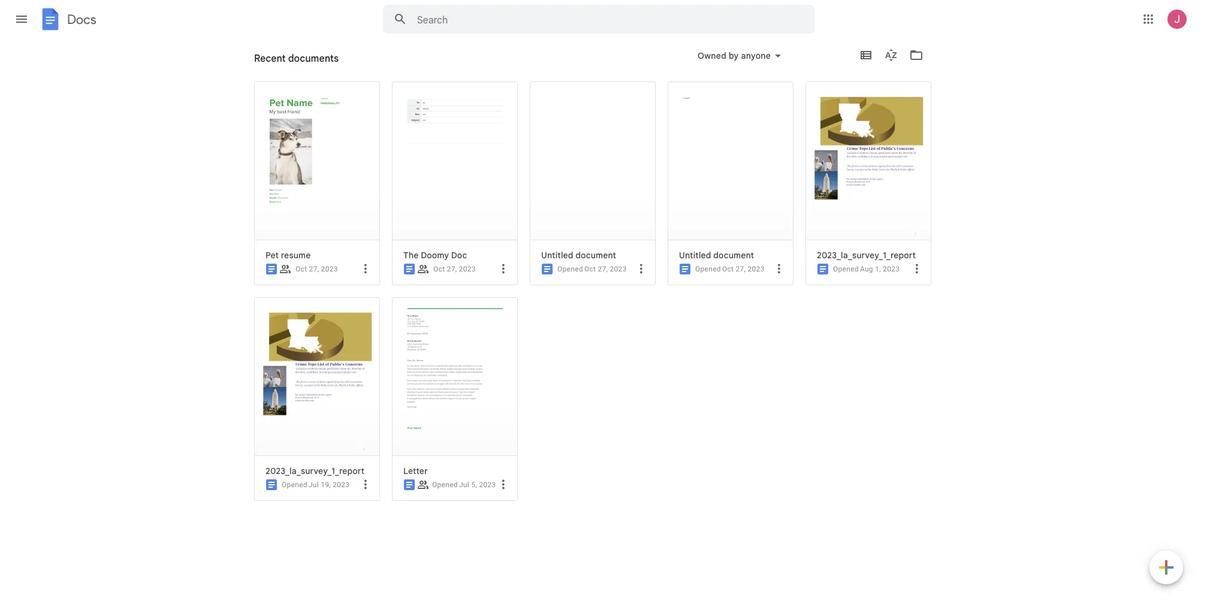 Task type: describe. For each thing, give the bounding box(es) containing it.
letter option
[[389, 297, 518, 601]]

last opened by me jul 19, 2023 element
[[309, 481, 350, 489]]

the doomy doc
[[403, 250, 467, 260]]

2023_la_survey_1_report for aug
[[817, 250, 916, 260]]

opened for third last opened by me oct 27, 2023 element from left
[[557, 265, 583, 273]]

pet resume option
[[248, 0, 380, 601]]

letter google docs element
[[403, 466, 513, 477]]

anyone
[[741, 50, 771, 61]]

opened aug 1, 2023
[[833, 265, 900, 273]]

Search bar text field
[[417, 14, 785, 26]]

untitled document for third last opened by me oct 27, 2023 element from left
[[541, 250, 616, 260]]

19,
[[321, 481, 331, 489]]

owned
[[698, 50, 727, 61]]

2 recent documents from the top
[[254, 57, 328, 67]]

create new document image
[[1150, 551, 1183, 587]]

2023 inside the "the doomy doc" option
[[459, 265, 476, 273]]

the
[[403, 250, 419, 260]]

3 oct from the left
[[584, 265, 596, 273]]

opened for last opened by me jul 5, 2023 element
[[432, 481, 458, 489]]

document for third last opened by me oct 27, 2023 element from left
[[576, 250, 616, 260]]

1 last opened by me oct 27, 2023 element from the left
[[296, 265, 338, 273]]

main menu image
[[14, 12, 29, 26]]

oct inside the "the doomy doc" option
[[433, 265, 445, 273]]

3 27, from the left
[[598, 265, 608, 273]]

1 recent documents from the top
[[254, 52, 339, 64]]

owned by anyone button
[[690, 49, 789, 63]]

1 opened oct 27, 2023 from the left
[[557, 265, 627, 273]]

pet resume
[[266, 250, 311, 260]]

2023 for 'last opened by me aug 1, 2023' element in the right of the page
[[883, 265, 900, 273]]

opened for 'last opened by me aug 1, 2023' element in the right of the page
[[833, 265, 859, 273]]

2023 for last opened by me jul 5, 2023 element
[[479, 481, 496, 489]]

4 oct from the left
[[722, 265, 734, 273]]

sort options image
[[884, 65, 886, 75]]

docs
[[67, 11, 96, 27]]

1 untitled document option from the left
[[527, 82, 656, 601]]

untitled for third last opened by me oct 27, 2023 element from left
[[541, 250, 573, 260]]

the doomy doc option
[[386, 0, 518, 601]]

recent documents heading
[[254, 38, 339, 77]]

2023_la_survey_1_report google docs element for jul
[[266, 466, 375, 477]]

27, inside pet resume option
[[309, 265, 319, 273]]

2023 for last opened by me jul 19, 2023 element
[[333, 481, 350, 489]]

oct inside pet resume option
[[296, 265, 307, 273]]

jul for jul 5, 2023
[[459, 481, 469, 489]]

search image
[[388, 7, 412, 31]]

aug
[[860, 265, 873, 273]]

recent inside heading
[[254, 52, 286, 64]]

opened jul 5, 2023
[[432, 481, 496, 489]]

2023 inside pet resume option
[[321, 265, 338, 273]]



Task type: locate. For each thing, give the bounding box(es) containing it.
0 horizontal spatial document
[[576, 250, 616, 260]]

2023_la_survey_1_report google docs element up the aug at top
[[817, 250, 926, 261]]

0 vertical spatial 2023_la_survey_1_report google docs element
[[817, 250, 926, 261]]

recent documents list box
[[248, 0, 943, 601]]

oct
[[296, 265, 307, 273], [433, 265, 445, 273], [584, 265, 596, 273], [722, 265, 734, 273]]

0 horizontal spatial untitled document
[[541, 250, 616, 260]]

2023_la_survey_1_report up opened aug 1, 2023
[[817, 250, 916, 260]]

2 untitled document from the left
[[679, 250, 754, 260]]

opened
[[557, 265, 583, 273], [695, 265, 721, 273], [833, 265, 859, 273], [282, 481, 307, 489], [432, 481, 458, 489]]

1 horizontal spatial 2023_la_survey_1_report
[[817, 250, 916, 260]]

last opened by me oct 27, 2023 element
[[296, 265, 338, 273], [433, 265, 476, 273], [584, 265, 627, 273], [722, 265, 765, 273]]

0 horizontal spatial jul
[[309, 481, 319, 489]]

documents inside heading
[[288, 52, 339, 64]]

opened for last opened by me jul 19, 2023 element
[[282, 481, 307, 489]]

2023_la_survey_1_report option
[[803, 82, 932, 601], [251, 297, 380, 601]]

2 oct from the left
[[433, 265, 445, 273]]

1 untitled from the left
[[541, 250, 573, 260]]

0 horizontal spatial 2023_la_survey_1_report option
[[251, 297, 380, 601]]

the doomy doc google docs element
[[403, 250, 513, 261]]

2023_la_survey_1_report up opened jul 19, 2023
[[266, 466, 365, 476]]

jul
[[309, 481, 319, 489], [459, 481, 469, 489]]

untitled document google docs element for third last opened by me oct 27, 2023 element from left
[[541, 250, 650, 261]]

1 horizontal spatial opened oct 27, 2023
[[695, 265, 765, 273]]

2023_la_survey_1_report
[[817, 250, 916, 260], [266, 466, 365, 476]]

untitled document google docs element for 1st last opened by me oct 27, 2023 element from right
[[679, 250, 788, 261]]

3 last opened by me oct 27, 2023 element from the left
[[584, 265, 627, 273]]

1 untitled document google docs element from the left
[[541, 250, 650, 261]]

last opened by me aug 1, 2023 element
[[860, 265, 900, 273]]

1,
[[875, 265, 881, 273]]

opened for 1st last opened by me oct 27, 2023 element from right
[[695, 265, 721, 273]]

document
[[576, 250, 616, 260], [714, 250, 754, 260]]

1 horizontal spatial document
[[714, 250, 754, 260]]

2 untitled document google docs element from the left
[[679, 250, 788, 261]]

1 horizontal spatial jul
[[459, 481, 469, 489]]

2023_la_survey_1_report google docs element
[[817, 250, 926, 261], [266, 466, 375, 477]]

2023 for third last opened by me oct 27, 2023 element from left
[[610, 265, 627, 273]]

opened inside letter option
[[432, 481, 458, 489]]

owned by anyone
[[698, 50, 771, 61]]

opened oct 27, 2023
[[557, 265, 627, 273], [695, 265, 765, 273]]

untitled document for 1st last opened by me oct 27, 2023 element from right
[[679, 250, 754, 260]]

2 recent from the top
[[254, 57, 282, 67]]

0 horizontal spatial untitled document google docs element
[[541, 250, 650, 261]]

1 vertical spatial 2023_la_survey_1_report google docs element
[[266, 466, 375, 477]]

27,
[[309, 265, 319, 273], [447, 265, 457, 273], [598, 265, 608, 273], [736, 265, 746, 273]]

1 horizontal spatial untitled document option
[[665, 82, 794, 601]]

jul inside letter option
[[459, 481, 469, 489]]

opened jul 19, 2023
[[282, 481, 350, 489]]

2 oct 27, 2023 from the left
[[433, 265, 476, 273]]

jul for jul 19, 2023
[[309, 481, 319, 489]]

untitled for 1st last opened by me oct 27, 2023 element from right
[[679, 250, 711, 260]]

None search field
[[383, 5, 815, 34]]

oct 27, 2023 down pet resume google docs element
[[296, 265, 338, 273]]

jul left 5,
[[459, 481, 469, 489]]

2 jul from the left
[[459, 481, 469, 489]]

untitled document
[[541, 250, 616, 260], [679, 250, 754, 260]]

1 horizontal spatial 2023_la_survey_1_report google docs element
[[817, 250, 926, 261]]

recent
[[254, 52, 286, 64], [254, 57, 282, 67]]

1 27, from the left
[[309, 265, 319, 273]]

5,
[[471, 481, 477, 489]]

pet
[[266, 250, 279, 260]]

untitled document option
[[527, 82, 656, 601], [665, 82, 794, 601]]

recent documents
[[254, 52, 339, 64], [254, 57, 328, 67]]

docs link
[[38, 7, 96, 34]]

pet resume google docs element
[[266, 250, 375, 261]]

0 horizontal spatial 2023_la_survey_1_report google docs element
[[266, 466, 375, 477]]

2023_la_survey_1_report for jul
[[266, 466, 365, 476]]

2023_la_survey_1_report google docs element up opened jul 19, 2023
[[266, 466, 375, 477]]

2 untitled document option from the left
[[665, 82, 794, 601]]

oct 27, 2023
[[296, 265, 338, 273], [433, 265, 476, 273]]

documents
[[288, 52, 339, 64], [284, 57, 328, 67]]

1 horizontal spatial oct 27, 2023
[[433, 265, 476, 273]]

1 untitled document from the left
[[541, 250, 616, 260]]

jul left '19,'
[[309, 481, 319, 489]]

4 27, from the left
[[736, 265, 746, 273]]

1 horizontal spatial 2023_la_survey_1_report option
[[803, 82, 932, 601]]

1 oct 27, 2023 from the left
[[296, 265, 338, 273]]

doc
[[451, 250, 467, 260]]

1 vertical spatial 2023_la_survey_1_report
[[266, 466, 365, 476]]

untitled
[[541, 250, 573, 260], [679, 250, 711, 260]]

0 horizontal spatial opened oct 27, 2023
[[557, 265, 627, 273]]

oct 27, 2023 inside the "the doomy doc" option
[[433, 265, 476, 273]]

1 horizontal spatial untitled document
[[679, 250, 754, 260]]

oct 27, 2023 for doomy
[[433, 265, 476, 273]]

untitled document google docs element
[[541, 250, 650, 261], [679, 250, 788, 261]]

document for 1st last opened by me oct 27, 2023 element from right
[[714, 250, 754, 260]]

2023
[[321, 265, 338, 273], [459, 265, 476, 273], [610, 265, 627, 273], [748, 265, 765, 273], [883, 265, 900, 273], [333, 481, 350, 489], [479, 481, 496, 489]]

last opened by me jul 5, 2023 element
[[459, 481, 496, 489]]

1 recent from the top
[[254, 52, 286, 64]]

27, inside the "the doomy doc" option
[[447, 265, 457, 273]]

1 document from the left
[[576, 250, 616, 260]]

oct 27, 2023 down the doomy doc google docs element
[[433, 265, 476, 273]]

2 untitled from the left
[[679, 250, 711, 260]]

by
[[729, 50, 739, 61]]

resume
[[281, 250, 311, 260]]

2 last opened by me oct 27, 2023 element from the left
[[433, 265, 476, 273]]

0 horizontal spatial oct 27, 2023
[[296, 265, 338, 273]]

0 horizontal spatial untitled document option
[[527, 82, 656, 601]]

oct 27, 2023 inside pet resume option
[[296, 265, 338, 273]]

0 horizontal spatial 2023_la_survey_1_report
[[266, 466, 365, 476]]

0 vertical spatial 2023_la_survey_1_report
[[817, 250, 916, 260]]

2023 for 1st last opened by me oct 27, 2023 element from right
[[748, 265, 765, 273]]

1 oct from the left
[[296, 265, 307, 273]]

2023_la_survey_1_report google docs element for aug
[[817, 250, 926, 261]]

doomy
[[421, 250, 449, 260]]

1 horizontal spatial untitled document google docs element
[[679, 250, 788, 261]]

2 27, from the left
[[447, 265, 457, 273]]

2023 inside letter option
[[479, 481, 496, 489]]

letter
[[403, 466, 428, 476]]

2 opened oct 27, 2023 from the left
[[695, 265, 765, 273]]

1 jul from the left
[[309, 481, 319, 489]]

4 last opened by me oct 27, 2023 element from the left
[[722, 265, 765, 273]]

2 document from the left
[[714, 250, 754, 260]]

oct 27, 2023 for resume
[[296, 265, 338, 273]]

0 horizontal spatial untitled
[[541, 250, 573, 260]]

1 horizontal spatial untitled
[[679, 250, 711, 260]]



Task type: vqa. For each thing, say whether or not it's contained in the screenshot.
2023 in the Letter option
yes



